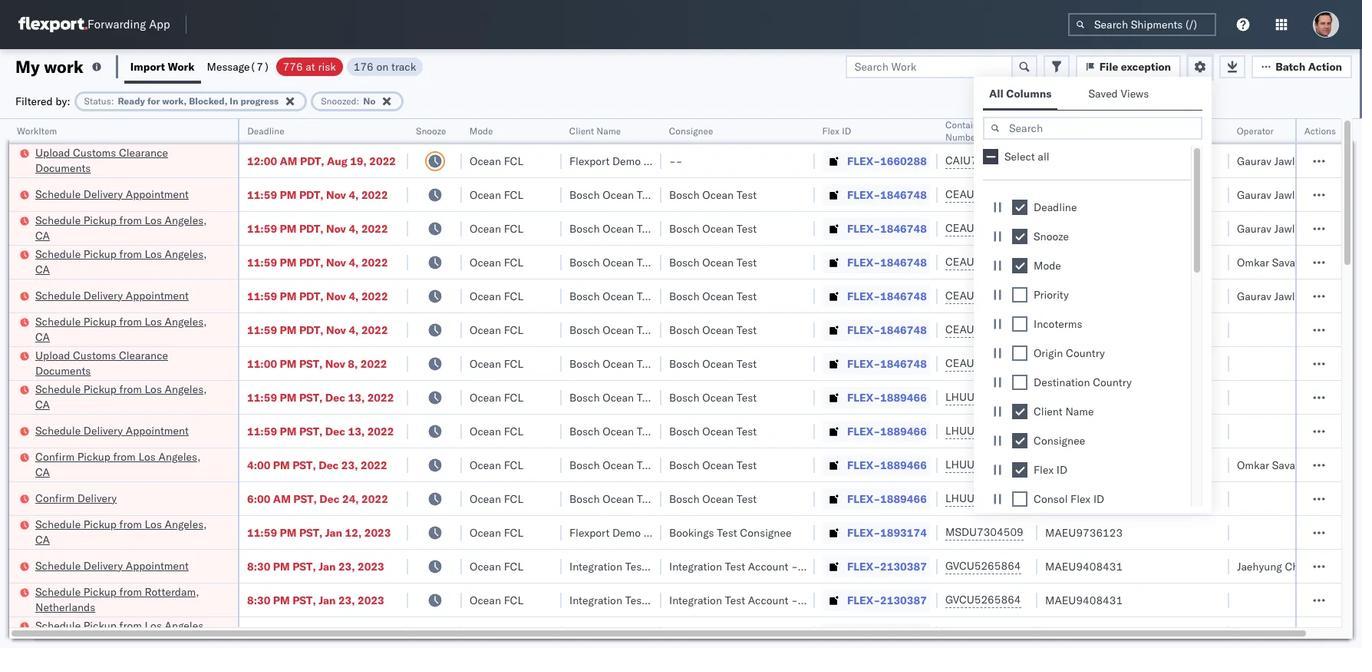 Task type: vqa. For each thing, say whether or not it's contained in the screenshot.


Task type: locate. For each thing, give the bounding box(es) containing it.
2 ceau7522281, hlxu6269489, hlxu8034992 from the top
[[946, 221, 1184, 235]]

mode
[[470, 125, 493, 137], [1034, 259, 1062, 273]]

hlxu8034992
[[1109, 187, 1184, 201], [1109, 221, 1184, 235], [1109, 255, 1184, 269], [1109, 289, 1184, 303], [1109, 322, 1184, 336], [1109, 356, 1184, 370]]

consignee
[[670, 125, 714, 137], [644, 154, 696, 168], [1034, 434, 1086, 448], [644, 526, 696, 539], [740, 526, 792, 539]]

am for pst,
[[273, 492, 291, 506]]

1 vertical spatial 11:59 pm pst, dec 13, 2022
[[247, 424, 394, 438]]

0 vertical spatial omkar savant
[[1238, 255, 1306, 269]]

1 horizontal spatial client
[[1034, 405, 1063, 418]]

schedule delivery appointment for maeu9408431
[[35, 559, 189, 572]]

11:59 pm pst, dec 13, 2022 up 4:00 pm pst, dec 23, 2022
[[247, 424, 394, 438]]

my
[[15, 56, 40, 77]]

2 test123456 from the top
[[1046, 255, 1111, 269]]

deadline inside "deadline" button
[[247, 125, 284, 137]]

customs for 12:00 am pdt, aug 19, 2022
[[73, 146, 116, 159]]

1 test123456 from the top
[[1046, 222, 1111, 235]]

3 schedule delivery appointment button from the top
[[35, 423, 189, 440]]

0 vertical spatial upload
[[35, 146, 70, 159]]

gaurav jawla
[[1238, 154, 1302, 168], [1238, 188, 1302, 202], [1238, 222, 1302, 235], [1238, 289, 1302, 303]]

snooze up priority
[[1034, 230, 1070, 243]]

11:59 for 3rd schedule pickup from los angeles, ca button
[[247, 323, 277, 337]]

angeles,
[[165, 213, 207, 227], [165, 247, 207, 261], [165, 314, 207, 328], [165, 382, 207, 396], [159, 450, 201, 463], [165, 517, 207, 531], [165, 618, 207, 632]]

2 upload customs clearance documents link from the top
[[35, 347, 218, 378]]

demo down the client name button
[[613, 154, 641, 168]]

1 vertical spatial karl
[[801, 593, 821, 607]]

1 horizontal spatial client name
[[1034, 405, 1095, 418]]

blocked,
[[189, 95, 228, 106]]

ca for 6th schedule pickup from los angeles, ca button from the bottom
[[35, 228, 50, 242]]

11:59
[[247, 188, 277, 202], [247, 222, 277, 235], [247, 255, 277, 269], [247, 289, 277, 303], [247, 323, 277, 337], [247, 390, 277, 404], [247, 424, 277, 438], [247, 526, 277, 539], [247, 627, 277, 641]]

id up consol flex id
[[1057, 463, 1068, 477]]

13 fcl from the top
[[504, 559, 524, 573]]

15 ocean fcl from the top
[[470, 627, 524, 641]]

1 horizontal spatial mode
[[1034, 259, 1062, 273]]

operator
[[1238, 125, 1275, 137]]

lagerfeld down flex-1893174 on the bottom right of page
[[824, 559, 869, 573]]

0 vertical spatial upload customs clearance documents button
[[35, 145, 218, 177]]

0 vertical spatial maeu9408431
[[1046, 559, 1123, 573]]

hlxu6269489,
[[1028, 187, 1106, 201], [1028, 221, 1106, 235], [1028, 255, 1106, 269], [1028, 289, 1106, 303], [1028, 322, 1106, 336], [1028, 356, 1106, 370]]

los for 3rd schedule pickup from los angeles, ca button
[[145, 314, 162, 328]]

confirm for confirm pickup from los angeles, ca
[[35, 450, 75, 463]]

1 vertical spatial id
[[1057, 463, 1068, 477]]

confirm inside confirm pickup from los angeles, ca
[[35, 450, 75, 463]]

: left "ready"
[[111, 95, 114, 106]]

gaurav
[[1238, 154, 1272, 168], [1238, 188, 1272, 202], [1238, 222, 1272, 235], [1238, 289, 1272, 303]]

2 lhuu7894563, uetu5238478 from the top
[[946, 424, 1103, 438]]

test123456 up origin country
[[1046, 323, 1111, 337]]

forwarding
[[88, 17, 146, 32]]

2 horizontal spatial id
[[1094, 492, 1105, 506]]

4, for 3rd schedule pickup from los angeles, ca button
[[349, 323, 359, 337]]

5 schedule pickup from los angeles, ca link from the top
[[35, 516, 218, 547]]

6 ocean fcl from the top
[[470, 323, 524, 337]]

0 horizontal spatial snooze
[[416, 125, 446, 137]]

name
[[597, 125, 621, 137], [1066, 405, 1095, 418]]

resize handle column header for deadline
[[390, 119, 408, 648]]

7 ocean fcl from the top
[[470, 357, 524, 370]]

lhuu7894563,
[[946, 390, 1025, 404], [946, 424, 1025, 438], [946, 458, 1025, 471], [946, 491, 1025, 505]]

0 vertical spatial client name
[[570, 125, 621, 137]]

schedule pickup from los angeles, ca for fifth schedule pickup from los angeles, ca button from the top of the page
[[35, 517, 207, 546]]

confirm inside confirm delivery link
[[35, 491, 75, 505]]

flex-1846748
[[848, 188, 927, 202], [848, 222, 927, 235], [848, 255, 927, 269], [848, 289, 927, 303], [848, 323, 927, 337], [848, 357, 927, 370]]

3 flex-1846748 from the top
[[848, 255, 927, 269]]

deadline button
[[240, 122, 393, 137]]

1 upload customs clearance documents button from the top
[[35, 145, 218, 177]]

0 horizontal spatial id
[[843, 125, 852, 137]]

1 vertical spatial am
[[273, 492, 291, 506]]

0 vertical spatial 8:30
[[247, 559, 271, 573]]

delivery for schedule delivery appointment button corresponding to abcdefg78456546
[[84, 423, 123, 437]]

deadline down all
[[1034, 200, 1078, 214]]

upload customs clearance documents link for 12:00 am pdt, aug 19, 2022
[[35, 145, 218, 175]]

4 1846748 from the top
[[881, 289, 927, 303]]

4 test123456 from the top
[[1046, 323, 1111, 337]]

0 vertical spatial 23,
[[342, 458, 358, 472]]

1 vertical spatial clearance
[[119, 348, 168, 362]]

0 vertical spatial clearance
[[119, 146, 168, 159]]

schedule pickup from los angeles, ca for 3rd schedule pickup from los angeles, ca button
[[35, 314, 207, 344]]

1 vertical spatial customs
[[73, 348, 116, 362]]

from for fourth schedule pickup from los angeles, ca button from the top of the page
[[119, 382, 142, 396]]

11 ocean fcl from the top
[[470, 492, 524, 506]]

2130387 down 1893174
[[881, 559, 927, 573]]

integration test account - karl lagerfeld down bookings test consignee
[[670, 559, 869, 573]]

delivery for schedule delivery appointment button related to test123456
[[84, 288, 123, 302]]

9 11:59 from the top
[[247, 627, 277, 641]]

3 schedule pickup from los angeles, ca button from the top
[[35, 314, 218, 346]]

0 vertical spatial 13,
[[348, 390, 365, 404]]

from for 2nd schedule pickup from los angeles, ca button
[[119, 247, 142, 261]]

0 vertical spatial account
[[748, 559, 789, 573]]

flex-1889466
[[848, 390, 927, 404], [848, 424, 927, 438], [848, 458, 927, 472], [848, 492, 927, 506]]

from
[[119, 213, 142, 227], [119, 247, 142, 261], [119, 314, 142, 328], [119, 382, 142, 396], [113, 450, 136, 463], [119, 517, 142, 531], [119, 585, 142, 599], [119, 618, 142, 632]]

savant for lhuu7894563, uetu5238478
[[1273, 458, 1306, 472]]

1 account from the top
[[748, 559, 789, 573]]

9 ocean fcl from the top
[[470, 424, 524, 438]]

3 11:59 from the top
[[247, 255, 277, 269]]

176 on track
[[354, 60, 416, 73]]

0 vertical spatial flex id
[[823, 125, 852, 137]]

id
[[843, 125, 852, 137], [1057, 463, 1068, 477], [1094, 492, 1105, 506]]

ocean fcl
[[470, 154, 524, 168], [470, 188, 524, 202], [470, 222, 524, 235], [470, 255, 524, 269], [470, 289, 524, 303], [470, 323, 524, 337], [470, 357, 524, 370], [470, 390, 524, 404], [470, 424, 524, 438], [470, 458, 524, 472], [470, 492, 524, 506], [470, 526, 524, 539], [470, 559, 524, 573], [470, 593, 524, 607], [470, 627, 524, 641]]

flex id inside button
[[823, 125, 852, 137]]

test123456 for 6th schedule pickup from los angeles, ca button from the bottom
[[1046, 222, 1111, 235]]

flex-2130387
[[848, 559, 927, 573], [848, 593, 927, 607]]

country
[[1067, 346, 1105, 360], [1093, 375, 1132, 389]]

1 vertical spatial integration test account - karl lagerfeld
[[670, 593, 869, 607]]

0 vertical spatial lagerfeld
[[824, 559, 869, 573]]

1 documents from the top
[[35, 161, 91, 175]]

angeles, for 2nd schedule pickup from los angeles, ca button
[[165, 247, 207, 261]]

0 vertical spatial flex-2130387
[[848, 559, 927, 573]]

omkar savant for lhuu7894563, uetu5238478
[[1238, 458, 1306, 472]]

23, down 12,
[[339, 559, 355, 573]]

2 11:59 pm pdt, nov 4, 2022 from the top
[[247, 222, 388, 235]]

numbers
[[1102, 125, 1140, 137], [946, 131, 984, 143]]

Search Work text field
[[846, 55, 1013, 78]]

from for 6th schedule pickup from los angeles, ca button from the bottom
[[119, 213, 142, 227]]

flexport. image
[[18, 17, 88, 32]]

0 horizontal spatial client
[[570, 125, 595, 137]]

resize handle column header
[[220, 119, 238, 648], [390, 119, 408, 648], [444, 119, 462, 648], [544, 119, 562, 648], [643, 119, 662, 648], [797, 119, 815, 648], [920, 119, 938, 648], [1020, 119, 1038, 648], [1212, 119, 1230, 648], [1311, 119, 1330, 648], [1324, 119, 1342, 648]]

13, up 4:00 pm pst, dec 23, 2022
[[348, 424, 365, 438]]

mode button
[[462, 122, 547, 137]]

3 test123456 from the top
[[1046, 289, 1111, 303]]

2 upload from the top
[[35, 348, 70, 362]]

documents for 11:00
[[35, 364, 91, 377]]

3 lhuu7894563, uetu5238478 from the top
[[946, 458, 1103, 471]]

1 vertical spatial documents
[[35, 364, 91, 377]]

11:00
[[247, 357, 277, 370]]

2 4, from the top
[[349, 222, 359, 235]]

numbers down the saved views button
[[1102, 125, 1140, 137]]

776 at risk
[[283, 60, 336, 73]]

1 omkar savant from the top
[[1238, 255, 1306, 269]]

1 lhuu7894563, uetu5238478 from the top
[[946, 390, 1103, 404]]

flex-2130387 down flex-1893174 on the bottom right of page
[[848, 559, 927, 573]]

0 vertical spatial flexport demo consignee
[[570, 154, 696, 168]]

appointment for abcdefg78456546
[[126, 423, 189, 437]]

schedule delivery appointment button for test123456
[[35, 288, 189, 304]]

6 schedule pickup from los angeles, ca from the top
[[35, 618, 207, 648]]

schedule delivery appointment for test123456
[[35, 288, 189, 302]]

confirm up confirm delivery link
[[35, 450, 75, 463]]

origin country
[[1034, 346, 1105, 360]]

0 vertical spatial deadline
[[247, 125, 284, 137]]

1 lhuu7894563, from the top
[[946, 390, 1025, 404]]

pickup for 2nd schedule pickup from los angeles, ca button
[[84, 247, 117, 261]]

11:59 for 2nd schedule pickup from los angeles, ca button
[[247, 255, 277, 269]]

los for 2nd schedule pickup from los angeles, ca button
[[145, 247, 162, 261]]

orig
[[1344, 559, 1363, 573]]

-- right abcd1234560
[[1046, 627, 1059, 641]]

gvcu5265864 up abcd1234560
[[946, 593, 1022, 607]]

documents
[[35, 161, 91, 175], [35, 364, 91, 377]]

1 vertical spatial demo
[[613, 526, 641, 539]]

1 vertical spatial 8:30
[[247, 593, 271, 607]]

1 vertical spatial omkar
[[1238, 458, 1270, 472]]

1 flex-1889466 from the top
[[848, 390, 927, 404]]

mode inside button
[[470, 125, 493, 137]]

6:00
[[247, 492, 271, 506]]

1 horizontal spatial flex id
[[1034, 463, 1068, 477]]

4, for 6th schedule pickup from los angeles, ca button from the bottom
[[349, 222, 359, 235]]

0 vertical spatial integration test account - karl lagerfeld
[[670, 559, 869, 573]]

1 vertical spatial lagerfeld
[[824, 593, 869, 607]]

8:30 down 6:00
[[247, 559, 271, 573]]

1 vertical spatial integration
[[670, 593, 723, 607]]

3 schedule pickup from los angeles, ca from the top
[[35, 314, 207, 344]]

resize handle column header for consignee
[[797, 119, 815, 648]]

1 uetu5238478 from the top
[[1028, 390, 1103, 404]]

1 ca from the top
[[35, 228, 50, 242]]

los for confirm pickup from los angeles, ca button
[[139, 450, 156, 463]]

3 schedule from the top
[[35, 247, 81, 261]]

1 horizontal spatial --
[[1046, 627, 1059, 641]]

6 11:59 from the top
[[247, 390, 277, 404]]

integration up vandelay west
[[670, 593, 723, 607]]

1 vertical spatial maeu9408431
[[1046, 593, 1123, 607]]

upload customs clearance documents link
[[35, 145, 218, 175], [35, 347, 218, 378]]

by:
[[56, 94, 70, 108]]

schedule pickup from los angeles, ca for 6th schedule pickup from los angeles, ca button from the bottom
[[35, 213, 207, 242]]

gvcu5265864 down msdu7304509
[[946, 559, 1022, 573]]

snooze
[[416, 125, 446, 137], [1034, 230, 1070, 243]]

1 flexport from the top
[[570, 154, 610, 168]]

omkar for ceau7522281, hlxu6269489, hlxu8034992
[[1238, 255, 1270, 269]]

schedule pickup from los angeles, ca link for fifth schedule pickup from los angeles, ca button from the top of the page
[[35, 516, 218, 547]]

1 vertical spatial flexport demo consignee
[[570, 526, 696, 539]]

numbers for container numbers
[[946, 131, 984, 143]]

0 vertical spatial integration
[[670, 559, 723, 573]]

1 horizontal spatial :
[[357, 95, 360, 106]]

destination
[[1034, 375, 1091, 389]]

angeles, for fifth schedule pickup from los angeles, ca button from the top of the page
[[165, 517, 207, 531]]

id up flex-1660288
[[843, 125, 852, 137]]

schedule delivery appointment link for abcdefg78456546
[[35, 423, 189, 438]]

6 schedule pickup from los angeles, ca link from the top
[[35, 618, 218, 648]]

upload for 11:00 pm pst, nov 8, 2022
[[35, 348, 70, 362]]

0 vertical spatial mode
[[470, 125, 493, 137]]

test123456 up the incoterms
[[1046, 289, 1111, 303]]

9 flex- from the top
[[848, 424, 881, 438]]

2 vertical spatial 23,
[[339, 593, 355, 607]]

los for 6th schedule pickup from los angeles, ca button from the bottom
[[145, 213, 162, 227]]

1 horizontal spatial numbers
[[1102, 125, 1140, 137]]

flex id up flex-1660288
[[823, 125, 852, 137]]

1 vertical spatial 8:30 pm pst, jan 23, 2023
[[247, 593, 385, 607]]

flex id up consol
[[1034, 463, 1068, 477]]

1 horizontal spatial deadline
[[1034, 200, 1078, 214]]

1 vertical spatial country
[[1093, 375, 1132, 389]]

5 resize handle column header from the left
[[643, 119, 662, 648]]

test123456 for 3rd schedule pickup from los angeles, ca button
[[1046, 323, 1111, 337]]

test123456
[[1046, 222, 1111, 235], [1046, 255, 1111, 269], [1046, 289, 1111, 303], [1046, 323, 1111, 337], [1046, 357, 1111, 370]]

6:00 am pst, dec 24, 2022
[[247, 492, 388, 506]]

flex-2130387 up flex-1662119
[[848, 593, 927, 607]]

0 vertical spatial am
[[280, 154, 298, 168]]

3 fcl from the top
[[504, 222, 524, 235]]

country right destination on the right bottom of page
[[1093, 375, 1132, 389]]

4 lhuu7894563, uetu5238478 from the top
[[946, 491, 1103, 505]]

6 fcl from the top
[[504, 323, 524, 337]]

0 vertical spatial savant
[[1273, 255, 1306, 269]]

4 hlxu6269489, from the top
[[1028, 289, 1106, 303]]

13 flex- from the top
[[848, 559, 881, 573]]

country up destination country
[[1067, 346, 1105, 360]]

14 ocean fcl from the top
[[470, 593, 524, 607]]

client inside button
[[570, 125, 595, 137]]

flexport for bookings test consignee
[[570, 526, 610, 539]]

clearance for 12:00 am pdt, aug 19, 2022
[[119, 146, 168, 159]]

0 vertical spatial --
[[670, 154, 683, 168]]

pickup for sixth schedule pickup from los angeles, ca button from the top
[[84, 618, 117, 632]]

dec up 6:00 am pst, dec 24, 2022
[[319, 458, 339, 472]]

from inside schedule pickup from rotterdam, netherlands
[[119, 585, 142, 599]]

8:30 pm pst, jan 23, 2023 down 11:59 pm pst, jan 12, 2023
[[247, 559, 385, 573]]

test123456 up destination country
[[1046, 357, 1111, 370]]

demo left bookings
[[613, 526, 641, 539]]

upload customs clearance documents for 12:00 am pdt, aug 19, 2022
[[35, 146, 168, 175]]

bosch
[[570, 188, 600, 202], [670, 188, 700, 202], [570, 222, 600, 235], [670, 222, 700, 235], [570, 255, 600, 269], [670, 255, 700, 269], [570, 289, 600, 303], [670, 289, 700, 303], [570, 323, 600, 337], [670, 323, 700, 337], [570, 357, 600, 370], [670, 357, 700, 370], [570, 390, 600, 404], [670, 390, 700, 404], [570, 424, 600, 438], [670, 424, 700, 438], [570, 458, 600, 472], [670, 458, 700, 472], [570, 492, 600, 506], [670, 492, 700, 506]]

0 vertical spatial country
[[1067, 346, 1105, 360]]

schedule pickup from los angeles, ca link for 6th schedule pickup from los angeles, ca button from the bottom
[[35, 212, 218, 243]]

23, for schedule pickup from rotterdam, netherlands
[[339, 593, 355, 607]]

0 vertical spatial 11:59 pm pst, dec 13, 2022
[[247, 390, 394, 404]]

1 11:59 pm pdt, nov 4, 2022 from the top
[[247, 188, 388, 202]]

saved
[[1089, 87, 1119, 101]]

angeles, inside confirm pickup from los angeles, ca
[[159, 450, 201, 463]]

1 upload from the top
[[35, 146, 70, 159]]

angeles, for sixth schedule pickup from los angeles, ca button from the top
[[165, 618, 207, 632]]

24,
[[342, 492, 359, 506], [345, 627, 362, 641]]

0 vertical spatial client
[[570, 125, 595, 137]]

gvcu5265864
[[946, 559, 1022, 573], [946, 593, 1022, 607]]

6 hlxu6269489, from the top
[[1028, 356, 1106, 370]]

test123456 up priority
[[1046, 255, 1111, 269]]

10 resize handle column header from the left
[[1311, 119, 1330, 648]]

fcl
[[504, 154, 524, 168], [504, 188, 524, 202], [504, 222, 524, 235], [504, 255, 524, 269], [504, 289, 524, 303], [504, 323, 524, 337], [504, 357, 524, 370], [504, 390, 524, 404], [504, 424, 524, 438], [504, 458, 524, 472], [504, 492, 524, 506], [504, 526, 524, 539], [504, 559, 524, 573], [504, 593, 524, 607], [504, 627, 524, 641]]

0 horizontal spatial client name
[[570, 125, 621, 137]]

schedule delivery appointment link for maeu9408431
[[35, 558, 189, 573]]

1 vertical spatial 2130387
[[881, 593, 927, 607]]

flex-2130387 button
[[823, 556, 930, 577], [823, 556, 930, 577], [823, 589, 930, 611], [823, 589, 930, 611]]

0 vertical spatial name
[[597, 125, 621, 137]]

upload
[[35, 146, 70, 159], [35, 348, 70, 362]]

: left no
[[357, 95, 360, 106]]

test
[[637, 188, 657, 202], [737, 188, 757, 202], [637, 222, 657, 235], [737, 222, 757, 235], [637, 255, 657, 269], [737, 255, 757, 269], [637, 289, 657, 303], [737, 289, 757, 303], [637, 323, 657, 337], [737, 323, 757, 337], [637, 357, 657, 370], [737, 357, 757, 370], [637, 390, 657, 404], [737, 390, 757, 404], [637, 424, 657, 438], [737, 424, 757, 438], [637, 458, 657, 472], [737, 458, 757, 472], [637, 492, 657, 506], [737, 492, 757, 506], [717, 526, 738, 539], [725, 559, 746, 573], [1321, 559, 1341, 573], [725, 593, 746, 607]]

0 vertical spatial customs
[[73, 146, 116, 159]]

los inside confirm pickup from los angeles, ca
[[139, 450, 156, 463]]

0 vertical spatial upload customs clearance documents
[[35, 146, 168, 175]]

5 flex- from the top
[[848, 289, 881, 303]]

numbers inside the container numbers
[[946, 131, 984, 143]]

2 11:59 from the top
[[247, 222, 277, 235]]

pickup for the schedule pickup from rotterdam, netherlands button at the left
[[84, 585, 117, 599]]

4,
[[349, 188, 359, 202], [349, 222, 359, 235], [349, 255, 359, 269], [349, 289, 359, 303], [349, 323, 359, 337]]

2 upload customs clearance documents button from the top
[[35, 347, 218, 380]]

lagerfeld up flex-1662119
[[824, 593, 869, 607]]

1 vertical spatial 24,
[[345, 627, 362, 641]]

8 resize handle column header from the left
[[1020, 119, 1038, 648]]

omkar
[[1238, 255, 1270, 269], [1238, 458, 1270, 472]]

0 vertical spatial flex
[[823, 125, 840, 137]]

demo for -
[[613, 154, 641, 168]]

2 confirm from the top
[[35, 491, 75, 505]]

1 horizontal spatial flex
[[1034, 463, 1054, 477]]

1 integration from the top
[[670, 559, 723, 573]]

0 vertical spatial 2130387
[[881, 559, 927, 573]]

1 vertical spatial gvcu5265864
[[946, 593, 1022, 607]]

4 schedule pickup from los angeles, ca from the top
[[35, 382, 207, 411]]

2130387 up 1662119
[[881, 593, 927, 607]]

11:59 for 6th schedule pickup from los angeles, ca button from the bottom
[[247, 222, 277, 235]]

0 vertical spatial demo
[[613, 154, 641, 168]]

pickup inside confirm pickup from los angeles, ca
[[77, 450, 110, 463]]

jan for the schedule pickup from rotterdam, netherlands button at the left
[[319, 593, 336, 607]]

flex-1889466 button
[[823, 387, 930, 408], [823, 387, 930, 408], [823, 420, 930, 442], [823, 420, 930, 442], [823, 454, 930, 476], [823, 454, 930, 476], [823, 488, 930, 509], [823, 488, 930, 509]]

lagerfeld
[[824, 559, 869, 573], [824, 593, 869, 607]]

7 schedule from the top
[[35, 423, 81, 437]]

schedule delivery appointment for abcdefg78456546
[[35, 423, 189, 437]]

1889466
[[881, 390, 927, 404], [881, 424, 927, 438], [881, 458, 927, 472], [881, 492, 927, 506]]

1 vertical spatial upload
[[35, 348, 70, 362]]

(7)
[[250, 60, 270, 73]]

11:59 pm pst, dec 13, 2022 down 11:00 pm pst, nov 8, 2022
[[247, 390, 394, 404]]

flex-
[[848, 154, 881, 168], [848, 188, 881, 202], [848, 222, 881, 235], [848, 255, 881, 269], [848, 289, 881, 303], [848, 323, 881, 337], [848, 357, 881, 370], [848, 390, 881, 404], [848, 424, 881, 438], [848, 458, 881, 472], [848, 492, 881, 506], [848, 526, 881, 539], [848, 559, 881, 573], [848, 593, 881, 607], [848, 627, 881, 641]]

from inside confirm pickup from los angeles, ca
[[113, 450, 136, 463]]

bosch ocean test
[[570, 188, 657, 202], [670, 188, 757, 202], [570, 222, 657, 235], [670, 222, 757, 235], [570, 255, 657, 269], [670, 255, 757, 269], [570, 289, 657, 303], [670, 289, 757, 303], [570, 323, 657, 337], [670, 323, 757, 337], [570, 357, 657, 370], [670, 357, 757, 370], [570, 390, 657, 404], [670, 390, 757, 404], [570, 424, 657, 438], [670, 424, 757, 438], [570, 458, 657, 472], [670, 458, 757, 472], [570, 492, 657, 506], [670, 492, 757, 506]]

11:59 pm pdt, nov 4, 2022 for 2nd schedule pickup from los angeles, ca button
[[247, 255, 388, 269]]

6 schedule pickup from los angeles, ca button from the top
[[35, 618, 218, 648]]

2 flex-1889466 from the top
[[848, 424, 927, 438]]

snooze down track
[[416, 125, 446, 137]]

1 vertical spatial mode
[[1034, 259, 1062, 273]]

1 customs from the top
[[73, 146, 116, 159]]

7 resize handle column header from the left
[[920, 119, 938, 648]]

2 horizontal spatial flex
[[1071, 492, 1091, 506]]

schedule pickup from los angeles, ca link
[[35, 212, 218, 243], [35, 246, 218, 277], [35, 314, 218, 344], [35, 381, 218, 412], [35, 516, 218, 547], [35, 618, 218, 648]]

client
[[570, 125, 595, 137], [1034, 405, 1063, 418]]

ca for 2nd schedule pickup from los angeles, ca button
[[35, 262, 50, 276]]

integration down bookings
[[670, 559, 723, 573]]

0 vertical spatial 8:30 pm pst, jan 23, 2023
[[247, 559, 385, 573]]

dec
[[325, 390, 346, 404], [325, 424, 346, 438], [319, 458, 339, 472], [320, 492, 340, 506]]

23, for confirm pickup from los angeles, ca
[[342, 458, 358, 472]]

dec down 11:00 pm pst, nov 8, 2022
[[325, 390, 346, 404]]

ready
[[118, 95, 145, 106]]

documents for 12:00
[[35, 161, 91, 175]]

1 vertical spatial upload customs clearance documents
[[35, 348, 168, 377]]

test123456 down ymluw236679313
[[1046, 222, 1111, 235]]

5 11:59 from the top
[[247, 323, 277, 337]]

snoozed : no
[[321, 95, 376, 106]]

0 vertical spatial documents
[[35, 161, 91, 175]]

2023 for sixth schedule pickup from los angeles, ca button from the top
[[365, 627, 391, 641]]

1 horizontal spatial name
[[1066, 405, 1095, 418]]

1 vertical spatial savant
[[1273, 458, 1306, 472]]

confirm down confirm pickup from los angeles, ca at the left bottom
[[35, 491, 75, 505]]

0 vertical spatial karl
[[801, 559, 821, 573]]

None checkbox
[[984, 149, 999, 164], [1013, 200, 1028, 215], [1013, 287, 1028, 303], [1013, 346, 1028, 361], [1013, 375, 1028, 390], [984, 149, 999, 164], [1013, 200, 1028, 215], [1013, 287, 1028, 303], [1013, 346, 1028, 361], [1013, 375, 1028, 390]]

1 gaurav jawla from the top
[[1238, 154, 1302, 168]]

resize handle column header for container numbers
[[1020, 119, 1038, 648]]

2 schedule delivery appointment link from the top
[[35, 288, 189, 303]]

2023 for the schedule pickup from rotterdam, netherlands button at the left
[[358, 593, 385, 607]]

am right 12:00
[[280, 154, 298, 168]]

23, up 11:59 pm pst, jan 24, 2023
[[339, 593, 355, 607]]

4 11:59 pm pdt, nov 4, 2022 from the top
[[247, 289, 388, 303]]

flex inside button
[[823, 125, 840, 137]]

0 horizontal spatial vandelay
[[570, 627, 614, 641]]

0 horizontal spatial :
[[111, 95, 114, 106]]

3 gaurav jawla from the top
[[1238, 222, 1302, 235]]

views
[[1121, 87, 1150, 101]]

0 horizontal spatial flex
[[823, 125, 840, 137]]

flex-1893174 button
[[823, 522, 930, 543], [823, 522, 930, 543]]

import
[[130, 60, 165, 73]]

2 omkar savant from the top
[[1238, 458, 1306, 472]]

consignee button
[[662, 122, 800, 137]]

demo
[[613, 154, 641, 168], [613, 526, 641, 539]]

1 vertical spatial upload customs clearance documents link
[[35, 347, 218, 378]]

upload customs clearance documents button for 11:00 pm pst, nov 8, 2022
[[35, 347, 218, 380]]

0 vertical spatial upload customs clearance documents link
[[35, 145, 218, 175]]

6 ca from the top
[[35, 532, 50, 546]]

3 1889466 from the top
[[881, 458, 927, 472]]

11:59 pm pdt, nov 4, 2022 for 3rd schedule pickup from los angeles, ca button
[[247, 323, 388, 337]]

uetu5238478
[[1028, 390, 1103, 404], [1028, 424, 1103, 438], [1028, 458, 1103, 471], [1028, 491, 1103, 505]]

1660288
[[881, 154, 927, 168]]

work,
[[162, 95, 187, 106]]

13, down 8, at left
[[348, 390, 365, 404]]

2 vandelay from the left
[[670, 627, 714, 641]]

flex id
[[823, 125, 852, 137], [1034, 463, 1068, 477]]

at
[[306, 60, 315, 73]]

1 karl from the top
[[801, 559, 821, 573]]

1 integration test account - karl lagerfeld from the top
[[670, 559, 869, 573]]

1 vertical spatial flex-2130387
[[848, 593, 927, 607]]

1 vertical spatial 13,
[[348, 424, 365, 438]]

0 vertical spatial omkar
[[1238, 255, 1270, 269]]

8:30 up 11:59 pm pst, jan 24, 2023
[[247, 593, 271, 607]]

13,
[[348, 390, 365, 404], [348, 424, 365, 438]]

am right 6:00
[[273, 492, 291, 506]]

caiu7969337
[[946, 154, 1018, 167]]

numbers down container
[[946, 131, 984, 143]]

pickup inside schedule pickup from rotterdam, netherlands
[[84, 585, 117, 599]]

delivery inside confirm delivery link
[[77, 491, 117, 505]]

pdt,
[[300, 154, 325, 168], [299, 188, 324, 202], [299, 222, 324, 235], [299, 255, 324, 269], [299, 289, 324, 303], [299, 323, 324, 337]]

5 schedule from the top
[[35, 314, 81, 328]]

2 vertical spatial id
[[1094, 492, 1105, 506]]

1 schedule pickup from los angeles, ca button from the top
[[35, 212, 218, 245]]

1 vertical spatial deadline
[[1034, 200, 1078, 214]]

1 vertical spatial confirm
[[35, 491, 75, 505]]

23, up 6:00 am pst, dec 24, 2022
[[342, 458, 358, 472]]

resize handle column header for mbl/mawb numbers
[[1212, 119, 1230, 648]]

0 vertical spatial snooze
[[416, 125, 446, 137]]

0 horizontal spatial flex id
[[823, 125, 852, 137]]

11:59 pm pdt, nov 4, 2022 for 6th schedule pickup from los angeles, ca button from the bottom
[[247, 222, 388, 235]]

1 vertical spatial account
[[748, 593, 789, 607]]

deadline
[[247, 125, 284, 137], [1034, 200, 1078, 214]]

ca inside confirm pickup from los angeles, ca
[[35, 465, 50, 479]]

schedule pickup from rotterdam, netherlands
[[35, 585, 199, 614]]

confirm delivery link
[[35, 490, 117, 506]]

0 horizontal spatial name
[[597, 125, 621, 137]]

1 savant from the top
[[1273, 255, 1306, 269]]

4 ceau7522281, hlxu6269489, hlxu8034992 from the top
[[946, 289, 1184, 303]]

4 11:59 from the top
[[247, 289, 277, 303]]

ceau7522281, hlxu6269489, hlxu8034992
[[946, 187, 1184, 201], [946, 221, 1184, 235], [946, 255, 1184, 269], [946, 289, 1184, 303], [946, 322, 1184, 336], [946, 356, 1184, 370]]

10 fcl from the top
[[504, 458, 524, 472]]

confirm for confirm delivery
[[35, 491, 75, 505]]

2022
[[370, 154, 396, 168], [362, 188, 388, 202], [362, 222, 388, 235], [362, 255, 388, 269], [362, 289, 388, 303], [362, 323, 388, 337], [361, 357, 387, 370], [368, 390, 394, 404], [368, 424, 394, 438], [361, 458, 388, 472], [362, 492, 388, 506]]

country for origin country
[[1067, 346, 1105, 360]]

None checkbox
[[1013, 229, 1028, 244], [1013, 258, 1028, 273], [1013, 316, 1028, 332], [1013, 404, 1028, 419], [1013, 433, 1028, 448], [1013, 462, 1028, 478], [1013, 491, 1028, 507], [1013, 229, 1028, 244], [1013, 258, 1028, 273], [1013, 316, 1028, 332], [1013, 404, 1028, 419], [1013, 433, 1028, 448], [1013, 462, 1028, 478], [1013, 491, 1028, 507]]

schedule delivery appointment button for abcdefg78456546
[[35, 423, 189, 440]]

from for 3rd schedule pickup from los angeles, ca button
[[119, 314, 142, 328]]

schedule pickup from los angeles, ca link for 3rd schedule pickup from los angeles, ca button
[[35, 314, 218, 344]]

deadline up 12:00
[[247, 125, 284, 137]]

4:00
[[247, 458, 271, 472]]

8:30 pm pst, jan 23, 2023 up 11:59 pm pst, jan 24, 2023
[[247, 593, 385, 607]]

5 schedule pickup from los angeles, ca button from the top
[[35, 516, 218, 549]]

0 vertical spatial flexport
[[570, 154, 610, 168]]

0 vertical spatial gvcu5265864
[[946, 559, 1022, 573]]

flexport for --
[[570, 154, 610, 168]]

id up maeu9736123
[[1094, 492, 1105, 506]]

progress
[[241, 95, 279, 106]]

schedule pickup from los angeles, ca link for 2nd schedule pickup from los angeles, ca button
[[35, 246, 218, 277]]

-- down consignee button
[[670, 154, 683, 168]]

id inside flex id button
[[843, 125, 852, 137]]

jan for sixth schedule pickup from los angeles, ca button from the top
[[325, 627, 343, 641]]

7 fcl from the top
[[504, 357, 524, 370]]

integration test account - karl lagerfeld up the west
[[670, 593, 869, 607]]



Task type: describe. For each thing, give the bounding box(es) containing it.
2 ceau7522281, from the top
[[946, 221, 1025, 235]]

6 hlxu8034992 from the top
[[1109, 356, 1184, 370]]

pickup for 3rd schedule pickup from los angeles, ca button
[[84, 314, 117, 328]]

forwarding app
[[88, 17, 170, 32]]

5 1846748 from the top
[[881, 323, 927, 337]]

message
[[207, 60, 250, 73]]

pickup for 6th schedule pickup from los angeles, ca button from the bottom
[[84, 213, 117, 227]]

test123456 for 2nd schedule pickup from los angeles, ca button
[[1046, 255, 1111, 269]]

confirm pickup from los angeles, ca link
[[35, 449, 218, 479]]

all columns
[[990, 87, 1052, 101]]

upload for 12:00 am pdt, aug 19, 2022
[[35, 146, 70, 159]]

delivery for maeu9408431 schedule delivery appointment button
[[84, 559, 123, 572]]

12:00
[[247, 154, 277, 168]]

2 account from the top
[[748, 593, 789, 607]]

19,
[[350, 154, 367, 168]]

los for fourth schedule pickup from los angeles, ca button from the top of the page
[[145, 382, 162, 396]]

incoterms
[[1034, 317, 1083, 331]]

11 schedule from the top
[[35, 618, 81, 632]]

no
[[363, 95, 376, 106]]

1 vertical spatial snooze
[[1034, 230, 1070, 243]]

176
[[354, 60, 374, 73]]

resize handle column header for mode
[[544, 119, 562, 648]]

1 appointment from the top
[[126, 187, 189, 201]]

1 vertical spatial name
[[1066, 405, 1095, 418]]

appointment for maeu9408431
[[126, 559, 189, 572]]

5 ocean fcl from the top
[[470, 289, 524, 303]]

clearance for 11:00 pm pst, nov 8, 2022
[[119, 348, 168, 362]]

776
[[283, 60, 303, 73]]

batch
[[1276, 60, 1306, 73]]

11:59 for fourth schedule pickup from los angeles, ca button from the top of the page
[[247, 390, 277, 404]]

mbl/mawb numbers
[[1046, 125, 1140, 137]]

1 hlxu8034992 from the top
[[1109, 187, 1184, 201]]

schedule delivery appointment button for maeu9408431
[[35, 558, 189, 575]]

container
[[946, 119, 987, 131]]

4 gaurav from the top
[[1238, 289, 1272, 303]]

container numbers button
[[938, 116, 1023, 144]]

2 integration test account - karl lagerfeld from the top
[[670, 593, 869, 607]]

2 lagerfeld from the top
[[824, 593, 869, 607]]

schedule inside schedule pickup from rotterdam, netherlands
[[35, 585, 81, 599]]

all
[[1038, 150, 1050, 164]]

11:59 pm pst, jan 24, 2023
[[247, 627, 391, 641]]

confirm pickup from los angeles, ca button
[[35, 449, 218, 481]]

ca for fifth schedule pickup from los angeles, ca button from the top of the page
[[35, 532, 50, 546]]

all
[[990, 87, 1004, 101]]

flex id button
[[815, 122, 923, 137]]

country for destination country
[[1093, 375, 1132, 389]]

1 schedule delivery appointment link from the top
[[35, 186, 189, 202]]

ca for 3rd schedule pickup from los angeles, ca button
[[35, 330, 50, 344]]

1 schedule delivery appointment from the top
[[35, 187, 189, 201]]

1 fcl from the top
[[504, 154, 524, 168]]

2 ocean fcl from the top
[[470, 188, 524, 202]]

1 lagerfeld from the top
[[824, 559, 869, 573]]

delivery for 4th schedule delivery appointment button from the bottom
[[84, 187, 123, 201]]

schedule pickup from rotterdam, netherlands link
[[35, 584, 218, 615]]

12 fcl from the top
[[504, 526, 524, 539]]

1 1889466 from the top
[[881, 390, 927, 404]]

3 uetu5238478 from the top
[[1028, 458, 1103, 471]]

jaehyung
[[1238, 559, 1283, 573]]

15 fcl from the top
[[504, 627, 524, 641]]

1 vertical spatial flex id
[[1034, 463, 1068, 477]]

14 fcl from the top
[[504, 593, 524, 607]]

5 fcl from the top
[[504, 289, 524, 303]]

6 ceau7522281, hlxu6269489, hlxu8034992 from the top
[[946, 356, 1184, 370]]

forwarding app link
[[18, 17, 170, 32]]

savant for ceau7522281, hlxu6269489, hlxu8034992
[[1273, 255, 1306, 269]]

angeles, for confirm pickup from los angeles, ca button
[[159, 450, 201, 463]]

saved views button
[[1083, 80, 1159, 110]]

delivery for the confirm delivery button at the left bottom
[[77, 491, 117, 505]]

1 flex-2130387 from the top
[[848, 559, 927, 573]]

status : ready for work, blocked, in progress
[[84, 95, 279, 106]]

4 4, from the top
[[349, 289, 359, 303]]

schedule pickup from los angeles, ca link for sixth schedule pickup from los angeles, ca button from the top
[[35, 618, 218, 648]]

bookings
[[670, 526, 714, 539]]

11:00 pm pst, nov 8, 2022
[[247, 357, 387, 370]]

schedule delivery appointment link for test123456
[[35, 288, 189, 303]]

3 lhuu7894563, from the top
[[946, 458, 1025, 471]]

angeles, for 6th schedule pickup from los angeles, ca button from the bottom
[[165, 213, 207, 227]]

schedule pickup from los angeles, ca link for fourth schedule pickup from los angeles, ca button from the top of the page
[[35, 381, 218, 412]]

24, for 2023
[[345, 627, 362, 641]]

filtered by:
[[15, 94, 70, 108]]

8,
[[348, 357, 358, 370]]

9 fcl from the top
[[504, 424, 524, 438]]

0 horizontal spatial --
[[670, 154, 683, 168]]

flex-1660288
[[848, 154, 927, 168]]

14 flex- from the top
[[848, 593, 881, 607]]

3 1846748 from the top
[[881, 255, 927, 269]]

omkar for lhuu7894563, uetu5238478
[[1238, 458, 1270, 472]]

2 abcdefg78456546 from the top
[[1046, 424, 1149, 438]]

1662119
[[881, 627, 927, 641]]

pickup for fourth schedule pickup from los angeles, ca button from the top of the page
[[84, 382, 117, 396]]

4 schedule pickup from los angeles, ca button from the top
[[35, 381, 218, 413]]

jaehyung choi - test orig
[[1238, 559, 1363, 573]]

3 gaurav from the top
[[1238, 222, 1272, 235]]

11:59 pm pst, jan 12, 2023
[[247, 526, 391, 539]]

7 11:59 from the top
[[247, 424, 277, 438]]

2 lhuu7894563, from the top
[[946, 424, 1025, 438]]

1 ceau7522281, hlxu6269489, hlxu8034992 from the top
[[946, 187, 1184, 201]]

2 vertical spatial flex
[[1071, 492, 1091, 506]]

columns
[[1007, 87, 1052, 101]]

1 flex-1846748 from the top
[[848, 188, 927, 202]]

1 jawla from the top
[[1275, 154, 1302, 168]]

all columns button
[[984, 80, 1058, 110]]

from for the schedule pickup from rotterdam, netherlands button at the left
[[119, 585, 142, 599]]

2023 for fifth schedule pickup from los angeles, ca button from the top of the page
[[365, 526, 391, 539]]

1 horizontal spatial id
[[1057, 463, 1068, 477]]

4 lhuu7894563, from the top
[[946, 491, 1025, 505]]

demo for bookings
[[613, 526, 641, 539]]

5 test123456 from the top
[[1046, 357, 1111, 370]]

1 vertical spatial --
[[1046, 627, 1059, 641]]

schedule pickup from los angeles, ca for fourth schedule pickup from los angeles, ca button from the top of the page
[[35, 382, 207, 411]]

maeu9736123
[[1046, 526, 1123, 539]]

consol
[[1034, 492, 1068, 506]]

batch action
[[1276, 60, 1343, 73]]

msdu7304509
[[946, 525, 1024, 539]]

choi
[[1286, 559, 1308, 573]]

2 uetu5238478 from the top
[[1028, 424, 1103, 438]]

customs for 11:00 pm pst, nov 8, 2022
[[73, 348, 116, 362]]

1 vertical spatial 23,
[[339, 559, 355, 573]]

3 hlxu6269489, from the top
[[1028, 255, 1106, 269]]

in
[[230, 95, 238, 106]]

rotterdam,
[[145, 585, 199, 599]]

2 schedule pickup from los angeles, ca button from the top
[[35, 246, 218, 278]]

5 hlxu8034992 from the top
[[1109, 322, 1184, 336]]

Search Shipments (/) text field
[[1069, 13, 1217, 36]]

on
[[377, 60, 389, 73]]

message (7)
[[207, 60, 270, 73]]

omkar savant for ceau7522281, hlxu6269489, hlxu8034992
[[1238, 255, 1306, 269]]

1 flex- from the top
[[848, 154, 881, 168]]

batch action button
[[1252, 55, 1353, 78]]

file exception
[[1100, 60, 1172, 73]]

destination country
[[1034, 375, 1132, 389]]

consol flex id
[[1034, 492, 1105, 506]]

workitem button
[[9, 122, 223, 137]]

vandelay for vandelay
[[570, 627, 614, 641]]

select
[[1005, 150, 1036, 164]]

bookings test consignee
[[670, 526, 792, 539]]

10 flex- from the top
[[848, 458, 881, 472]]

4 schedule from the top
[[35, 288, 81, 302]]

snoozed
[[321, 95, 357, 106]]

flexport demo consignee for -
[[570, 154, 696, 168]]

1 ocean fcl from the top
[[470, 154, 524, 168]]

8 ocean fcl from the top
[[470, 390, 524, 404]]

priority
[[1034, 288, 1069, 302]]

upload customs clearance documents link for 11:00 pm pst, nov 8, 2022
[[35, 347, 218, 378]]

los for fifth schedule pickup from los angeles, ca button from the top of the page
[[145, 517, 162, 531]]

12:00 am pdt, aug 19, 2022
[[247, 154, 396, 168]]

2 hlxu6269489, from the top
[[1028, 221, 1106, 235]]

4, for 2nd schedule pickup from los angeles, ca button
[[349, 255, 359, 269]]

1 8:30 pm pst, jan 23, 2023 from the top
[[247, 559, 385, 573]]

filtered
[[15, 94, 53, 108]]

4 jawla from the top
[[1275, 289, 1302, 303]]

work
[[168, 60, 195, 73]]

6 flex- from the top
[[848, 323, 881, 337]]

flex-1662119
[[848, 627, 927, 641]]

my work
[[15, 56, 84, 77]]

1 schedule from the top
[[35, 187, 81, 201]]

2 flex-2130387 from the top
[[848, 593, 927, 607]]

netherlands
[[35, 600, 95, 614]]

15 flex- from the top
[[848, 627, 881, 641]]

confirm delivery button
[[35, 490, 117, 507]]

dec up 4:00 pm pst, dec 23, 2022
[[325, 424, 346, 438]]

am for pdt,
[[280, 154, 298, 168]]

1 vertical spatial client
[[1034, 405, 1063, 418]]

name inside button
[[597, 125, 621, 137]]

upload customs clearance documents for 11:00 pm pst, nov 8, 2022
[[35, 348, 168, 377]]

3 ocean fcl from the top
[[470, 222, 524, 235]]

select all
[[1005, 150, 1050, 164]]

1 vertical spatial client name
[[1034, 405, 1095, 418]]

2 maeu9408431 from the top
[[1046, 593, 1123, 607]]

workitem
[[17, 125, 57, 137]]

confirm pickup from los angeles, ca
[[35, 450, 201, 479]]

schedule pickup from los angeles, ca for 2nd schedule pickup from los angeles, ca button
[[35, 247, 207, 276]]

4 gaurav jawla from the top
[[1238, 289, 1302, 303]]

3 flex- from the top
[[848, 222, 881, 235]]

12,
[[345, 526, 362, 539]]

import work button
[[124, 49, 201, 84]]

4 uetu5238478 from the top
[[1028, 491, 1103, 505]]

4 flex-1889466 from the top
[[848, 492, 927, 506]]

origin
[[1034, 346, 1064, 360]]

west
[[717, 627, 741, 641]]

action
[[1309, 60, 1343, 73]]

3 abcdefg78456546 from the top
[[1046, 458, 1149, 472]]

2 jawla from the top
[[1275, 188, 1302, 202]]

3 jawla from the top
[[1275, 222, 1302, 235]]

flex-1893174
[[848, 526, 927, 539]]

1 11:59 from the top
[[247, 188, 277, 202]]

4 hlxu8034992 from the top
[[1109, 289, 1184, 303]]

2 karl from the top
[[801, 593, 821, 607]]

1 vertical spatial flex
[[1034, 463, 1054, 477]]

file
[[1100, 60, 1119, 73]]

2 gaurav jawla from the top
[[1238, 188, 1302, 202]]

2 1846748 from the top
[[881, 222, 927, 235]]

los for sixth schedule pickup from los angeles, ca button from the top
[[145, 618, 162, 632]]

Search text field
[[984, 117, 1203, 140]]

11 resize handle column header from the left
[[1324, 119, 1342, 648]]

from for sixth schedule pickup from los angeles, ca button from the top
[[119, 618, 142, 632]]

3 hlxu8034992 from the top
[[1109, 255, 1184, 269]]

5 hlxu6269489, from the top
[[1028, 322, 1106, 336]]

7 flex- from the top
[[848, 357, 881, 370]]

risk
[[318, 60, 336, 73]]

consignee inside button
[[670, 125, 714, 137]]

client name button
[[562, 122, 646, 137]]

ca for sixth schedule pickup from los angeles, ca button from the top
[[35, 634, 50, 648]]

import work
[[130, 60, 195, 73]]

dec up 11:59 pm pst, jan 12, 2023
[[320, 492, 340, 506]]

6 ceau7522281, from the top
[[946, 356, 1025, 370]]

2 8:30 pm pst, jan 23, 2023 from the top
[[247, 593, 385, 607]]

1 ceau7522281, from the top
[[946, 187, 1025, 201]]

resize handle column header for client name
[[643, 119, 662, 648]]

work
[[44, 56, 84, 77]]

angeles, for 3rd schedule pickup from los angeles, ca button
[[165, 314, 207, 328]]

4:00 pm pst, dec 23, 2022
[[247, 458, 388, 472]]

2 8:30 from the top
[[247, 593, 271, 607]]

2 gaurav from the top
[[1238, 188, 1272, 202]]

: for status
[[111, 95, 114, 106]]

from for confirm pickup from los angeles, ca button
[[113, 450, 136, 463]]

actions
[[1305, 125, 1337, 137]]

1 4, from the top
[[349, 188, 359, 202]]

track
[[392, 60, 416, 73]]

resize handle column header for workitem
[[220, 119, 238, 648]]

client name inside button
[[570, 125, 621, 137]]

2 integration from the top
[[670, 593, 723, 607]]

1893174
[[881, 526, 927, 539]]

ymluw236679313
[[1046, 154, 1144, 168]]

upload customs clearance documents button for 12:00 am pdt, aug 19, 2022
[[35, 145, 218, 177]]

app
[[149, 17, 170, 32]]

from for fifth schedule pickup from los angeles, ca button from the top of the page
[[119, 517, 142, 531]]

4 fcl from the top
[[504, 255, 524, 269]]

ca for fourth schedule pickup from los angeles, ca button from the top of the page
[[35, 397, 50, 411]]

vandelay for vandelay west
[[670, 627, 714, 641]]

6 flex-1846748 from the top
[[848, 357, 927, 370]]

saved views
[[1089, 87, 1150, 101]]

11:59 for fifth schedule pickup from los angeles, ca button from the top of the page
[[247, 526, 277, 539]]

1 13, from the top
[[348, 390, 365, 404]]

resize handle column header for flex id
[[920, 119, 938, 648]]



